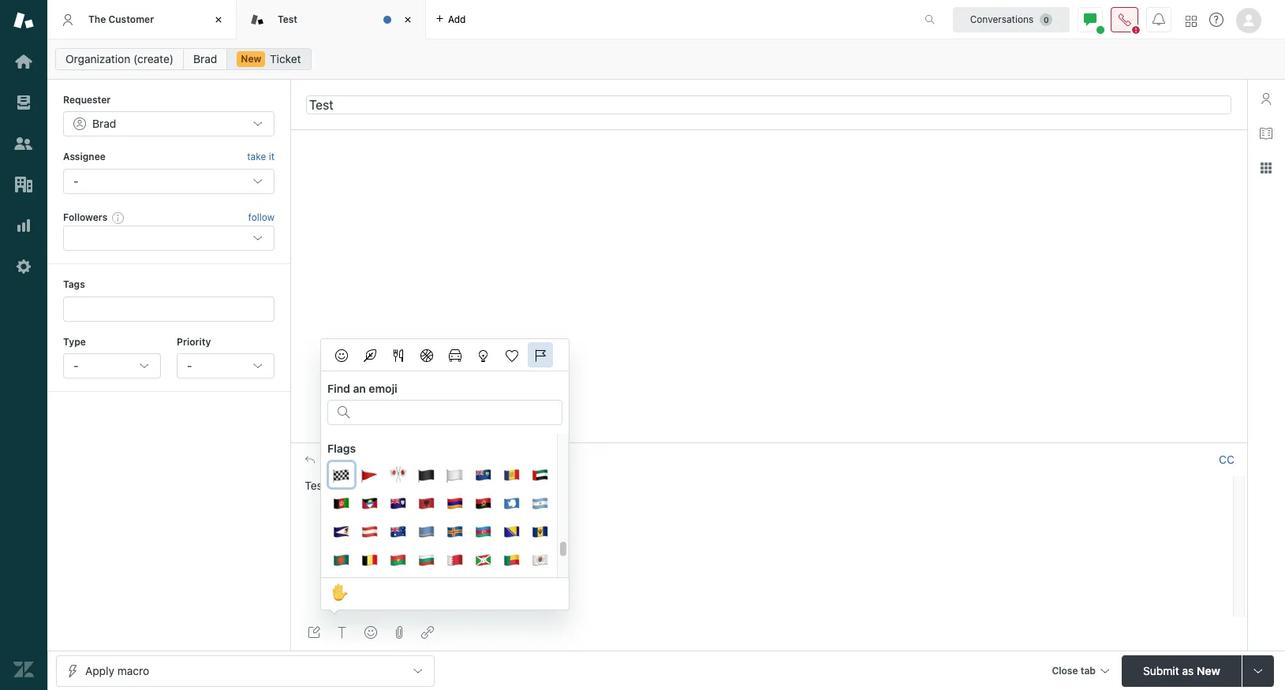 Task type: vqa. For each thing, say whether or not it's contained in the screenshot.
Close image
yes



Task type: locate. For each thing, give the bounding box(es) containing it.
🇦🇹️
[[361, 521, 379, 544]]

1 horizontal spatial new
[[1197, 664, 1221, 678]]

the customer tab
[[47, 0, 237, 39]]

cc
[[1219, 453, 1235, 466]]

- down type
[[73, 359, 78, 372]]

1 horizontal spatial test
[[305, 479, 326, 492]]

customer context image
[[1260, 92, 1273, 105]]

1 - from the left
[[73, 359, 78, 372]]

submit
[[1144, 664, 1180, 678]]

🇦🇿️
[[475, 521, 492, 544]]

apps image
[[1260, 162, 1273, 174]]

test up new link
[[278, 13, 298, 25]]

take
[[247, 151, 266, 163]]

🇧🇧️ 🇧🇩️
[[333, 521, 549, 572]]

0 vertical spatial test
[[278, 13, 298, 25]]

new inside secondary element
[[241, 53, 261, 65]]

follow
[[248, 211, 275, 223]]

close image
[[211, 12, 226, 28], [400, 12, 416, 28]]

test left 🏁️
[[305, 479, 326, 492]]

0 horizontal spatial new
[[241, 53, 261, 65]]

🇧🇪️
[[361, 549, 379, 572]]

conversations button
[[953, 7, 1070, 32]]

🇧🇫️
[[390, 549, 407, 572]]

🇧🇧️
[[532, 521, 549, 544]]

1 - button from the left
[[63, 354, 161, 379]]

add link (cmd k) image
[[421, 627, 434, 639]]

zendesk products image
[[1186, 15, 1197, 26]]

get started image
[[13, 51, 34, 72]]

🇧🇱️
[[532, 549, 549, 572]]

0 horizontal spatial - button
[[63, 354, 161, 379]]

it
[[269, 151, 275, 163]]

test
[[278, 13, 298, 25], [305, 479, 326, 492]]

1 vertical spatial test
[[305, 479, 326, 492]]

zendesk image
[[13, 660, 34, 680]]

views image
[[13, 92, 34, 113]]

submit as new
[[1144, 664, 1221, 678]]

1 horizontal spatial -
[[187, 359, 192, 372]]

-
[[73, 359, 78, 372], [187, 359, 192, 372]]

1 vertical spatial new
[[1197, 664, 1221, 678]]

🇦🇪️ 🇦🇫️
[[333, 464, 549, 515]]

reporting image
[[13, 215, 34, 236]]

Subject field
[[306, 95, 1232, 114]]

find an emoji
[[328, 382, 398, 395]]

as
[[1183, 664, 1194, 678]]

2 - button from the left
[[177, 354, 275, 379]]

knowledge image
[[1260, 127, 1273, 140]]

2 close image from the left
[[400, 12, 416, 28]]

0 horizontal spatial test
[[278, 13, 298, 25]]

- down the priority
[[187, 359, 192, 372]]

1 horizontal spatial close image
[[400, 12, 416, 28]]

- button down type
[[63, 354, 161, 379]]

test inside test tab
[[278, 13, 298, 25]]

🎌️
[[390, 464, 407, 487]]

Public reply composer text field
[[298, 477, 1229, 510]]

new right the as
[[1197, 664, 1221, 678]]

- for priority
[[187, 359, 192, 372]]

flags
[[328, 442, 356, 455]]

cc button
[[1219, 453, 1235, 467]]

the customer
[[88, 13, 154, 25]]

zendesk support image
[[13, 10, 34, 31]]

type
[[63, 336, 86, 348]]

the
[[88, 13, 106, 25]]

- button
[[63, 354, 161, 379], [177, 354, 275, 379]]

0 vertical spatial new
[[241, 53, 261, 65]]

organization (create)
[[66, 52, 174, 66]]

new
[[241, 53, 261, 65], [1197, 664, 1221, 678]]

0 horizontal spatial -
[[73, 359, 78, 372]]

emoji
[[369, 382, 398, 395]]

🇧🇯️
[[504, 549, 521, 572]]

🇦🇸️
[[333, 521, 350, 544]]

1 close image from the left
[[211, 12, 226, 28]]

0 horizontal spatial close image
[[211, 12, 226, 28]]

🇦🇫️
[[333, 492, 350, 515]]

Find an emoji field
[[357, 401, 552, 421]]

1 horizontal spatial - button
[[177, 354, 275, 379]]

✋ button
[[328, 580, 353, 608]]

organizations image
[[13, 174, 34, 195]]

🏳️
[[447, 464, 464, 487]]

- button down the priority
[[177, 354, 275, 379]]

new right brad
[[241, 53, 261, 65]]

🇦🇲️
[[447, 492, 464, 515]]

(create)
[[133, 52, 174, 66]]

organization (create) button
[[55, 48, 184, 70]]

2 - from the left
[[187, 359, 192, 372]]

priority
[[177, 336, 211, 348]]

test inside test text field
[[305, 479, 326, 492]]

conversations
[[970, 13, 1034, 25]]



Task type: describe. For each thing, give the bounding box(es) containing it.
🇦🇱️
[[418, 492, 436, 515]]

🇦🇪️
[[532, 464, 549, 487]]

get help image
[[1210, 13, 1224, 27]]

🇧🇭️
[[447, 549, 464, 572]]

- for type
[[73, 359, 78, 372]]

close image inside the customer tab
[[211, 12, 226, 28]]

close image inside test tab
[[400, 12, 416, 28]]

take it
[[247, 151, 275, 163]]

🇦🇨️
[[475, 464, 492, 487]]

🇦🇶️
[[504, 492, 521, 515]]

assignee
[[63, 151, 106, 163]]

🇧🇩️
[[333, 549, 350, 572]]

🇦🇺️
[[390, 521, 407, 544]]

- button for type
[[63, 354, 161, 379]]

take it button
[[247, 149, 275, 166]]

✋
[[331, 582, 349, 605]]

format text image
[[336, 627, 349, 639]]

add attachment image
[[393, 627, 406, 639]]

🏁️
[[333, 464, 350, 487]]

brad link
[[183, 48, 228, 70]]

🇦🇷️
[[532, 492, 549, 515]]

admin image
[[13, 256, 34, 277]]

🇦🇩️
[[504, 464, 521, 487]]

brad
[[193, 52, 217, 66]]

follow button
[[248, 211, 275, 225]]

find
[[328, 382, 350, 395]]

main element
[[0, 0, 47, 691]]

customers image
[[13, 133, 34, 154]]

🇦🇮️
[[390, 492, 407, 515]]

organization
[[66, 52, 130, 66]]

🚩️
[[361, 464, 379, 487]]

- button for priority
[[177, 354, 275, 379]]

secondary element
[[47, 43, 1286, 75]]

🇧🇦️
[[504, 521, 521, 544]]

🇦🇴️
[[475, 492, 492, 515]]

🇦🇽️
[[447, 521, 464, 544]]

🏴️
[[418, 464, 436, 487]]

an
[[353, 382, 366, 395]]

tags
[[63, 279, 85, 291]]

🇦🇬️
[[361, 492, 379, 515]]

new link
[[227, 48, 311, 70]]

🇦🇷️ 🇦🇸️
[[333, 492, 549, 544]]

draft mode image
[[308, 627, 320, 639]]

tabs tab list
[[47, 0, 908, 39]]

test tab
[[237, 0, 426, 39]]

customer
[[108, 13, 154, 25]]

🇧🇬️
[[418, 549, 436, 572]]

🇧🇮️
[[475, 549, 492, 572]]

🇦🇼️
[[418, 521, 436, 544]]

insert emojis image
[[365, 627, 377, 639]]



